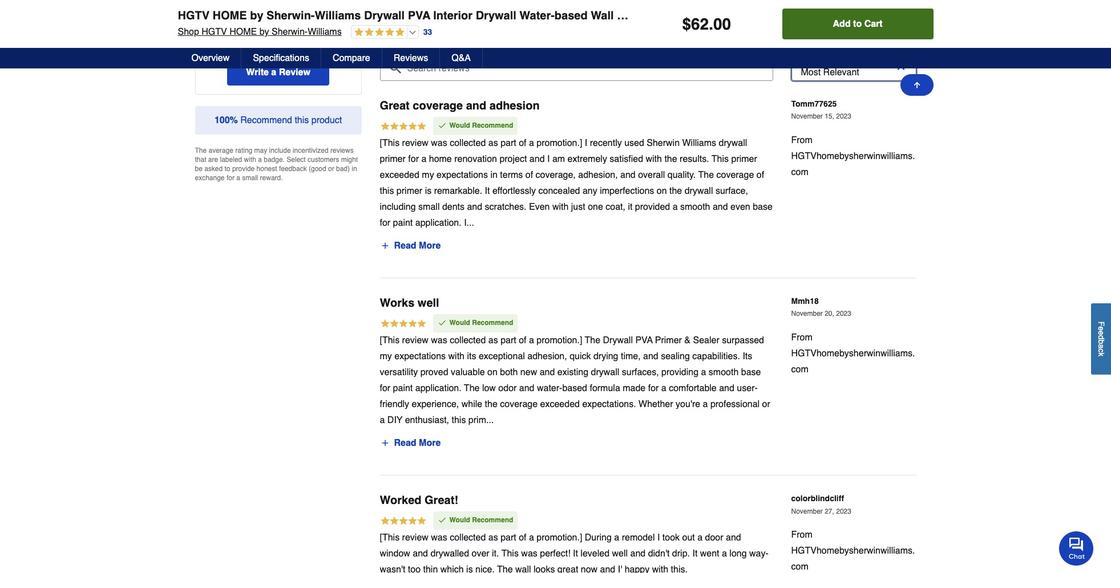 Task type: describe. For each thing, give the bounding box(es) containing it.
and right wall
[[617, 9, 638, 22]]

for up friendly
[[380, 384, 391, 394]]

sealing
[[661, 352, 690, 362]]

a down may at the top of the page
[[258, 156, 262, 164]]

capabilities.
[[693, 352, 741, 362]]

coverage,
[[536, 170, 576, 180]]

[this for great coverage and adhesion
[[380, 138, 400, 148]]

colorblindcliff
[[792, 495, 845, 504]]

product
[[312, 115, 342, 126]]

0% for 2 star
[[343, 15, 353, 23]]

user-
[[737, 384, 758, 394]]

100 % recommend this product
[[215, 115, 342, 126]]

small inside [this review was collected as part of a promotion.] i recently used sherwin williams drywall primer for a home renovation project and i am extremely satisfied with the results. this primer exceeded my expectations in terms of coverage, adhesion, and overall quality. the coverage of this primer is remarkable. it effortlessly concealed any imperfections on the drywall surface, including small dents and scratches. even with just one coat, it provided a smooth and even base for paint application. i...
[[419, 202, 440, 212]]

0 vertical spatial sherwin-
[[267, 9, 315, 22]]

1 vertical spatial i
[[548, 154, 550, 164]]

prim...
[[469, 416, 494, 426]]

as for well
[[489, 336, 498, 346]]

0 vertical spatial hgtv
[[178, 9, 210, 22]]

collected for great!
[[450, 534, 486, 544]]

2 horizontal spatial drywall
[[719, 138, 748, 148]]

would recommend for great!
[[450, 517, 514, 525]]

a right you're
[[703, 400, 708, 410]]

my inside [this review was collected as part of a promotion.] the drywall pva primer & sealer surpassed my expectations with its exceptional adhesion, quick drying time, and sealing capabilities. its versatility proved valuable on both new and existing drywall surfaces, providing a smooth base for paint application. the low odor and water-based formula made for a comfortable and user- friendly experience, while the coverage exceeded expectations. whether you're a professional or a diy enthusiast, this prim...
[[380, 352, 392, 362]]

surpassed
[[722, 336, 765, 346]]

33 for 33 customer review s
[[380, 37, 390, 47]]

exceeded inside [this review was collected as part of a promotion.] i recently used sherwin williams drywall primer for a home renovation project and i am extremely satisfied with the results. this primer exceeded my expectations in terms of coverage, adhesion, and overall quality. the coverage of this primer is remarkable. it effortlessly concealed any imperfections on the drywall surface, including small dents and scratches. even with just one coat, it provided a smooth and even base for paint application. i...
[[380, 170, 420, 180]]

1 vertical spatial drywall
[[685, 186, 713, 196]]

reviews
[[331, 147, 354, 155]]

leveled
[[581, 550, 610, 560]]

low
[[482, 384, 496, 394]]

f e e d b a c k
[[1098, 322, 1107, 357]]

adhesion, inside [this review was collected as part of a promotion.] the drywall pva primer & sealer surpassed my expectations with its exceptional adhesion, quick drying time, and sealing capabilities. its versatility proved valuable on both new and existing drywall surfaces, providing a smooth base for paint application. the low odor and water-based formula made for a comfortable and user- friendly experience, while the coverage exceeded expectations. whether you're a professional or a diy enthusiast, this prim...
[[528, 352, 567, 362]]

comfortable
[[669, 384, 717, 394]]

primer right might
[[380, 154, 406, 164]]

worked
[[380, 495, 422, 508]]

(good
[[309, 165, 326, 173]]

and up too
[[413, 550, 428, 560]]

write a review
[[246, 67, 311, 78]]

door
[[706, 534, 724, 544]]

star for 2 star
[[210, 15, 222, 23]]

out
[[683, 534, 695, 544]]

0% for 1 star
[[343, 32, 353, 40]]

and up long
[[726, 534, 742, 544]]

and up i...
[[467, 202, 483, 212]]

chat invite button image
[[1060, 532, 1095, 566]]

home
[[429, 154, 452, 164]]

as for coverage
[[489, 138, 498, 148]]

base inside [this review was collected as part of a promotion.] the drywall pva primer & sealer surpassed my expectations with its exceptional adhesion, quick drying time, and sealing capabilities. its versatility proved valuable on both new and existing drywall surfaces, providing a smooth base for paint application. the low odor and water-based formula made for a comfortable and user- friendly experience, while the coverage exceeded expectations. whether you're a professional or a diy enthusiast, this prim...
[[742, 368, 761, 378]]

honest
[[257, 165, 277, 173]]

mmh18 november 20, 2023
[[792, 297, 852, 318]]

0 vertical spatial primer
[[682, 9, 718, 22]]

1 horizontal spatial it
[[573, 550, 578, 560]]

surface,
[[716, 186, 749, 196]]

collected for well
[[450, 336, 486, 346]]

paint inside [this review was collected as part of a promotion.] i recently used sherwin williams drywall primer for a home renovation project and i am extremely satisfied with the results. this primer exceeded my expectations in terms of coverage, adhesion, and overall quality. the coverage of this primer is remarkable. it effortlessly concealed any imperfections on the drywall surface, including small dents and scratches. even with just one coat, it provided a smooth and even base for paint application. i...
[[393, 218, 413, 228]]

0 vertical spatial the
[[665, 154, 678, 164]]

reviews
[[394, 53, 428, 63]]

the average rating may include incentivized reviews that are labeled with a badge. select customers might be asked to provide honest feedback (good or bad) in exchange for a small reward.
[[195, 147, 358, 182]]

just
[[571, 202, 586, 212]]

[this for worked great!
[[380, 534, 400, 544]]

5 stars image for worked
[[380, 516, 427, 529]]

1 vertical spatial home
[[230, 27, 257, 37]]

perfect!
[[540, 550, 571, 560]]

plus image
[[381, 439, 390, 448]]

0 vertical spatial i
[[585, 138, 588, 148]]

1 vertical spatial sherwin-
[[272, 27, 308, 37]]

and up imperfections
[[621, 170, 636, 180]]

williams inside [this review was collected as part of a promotion.] i recently used sherwin williams drywall primer for a home renovation project and i am extremely satisfied with the results. this primer exceeded my expectations in terms of coverage, adhesion, and overall quality. the coverage of this primer is remarkable. it effortlessly concealed any imperfections on the drywall surface, including small dents and scratches. even with just one coat, it provided a smooth and even base for paint application. i...
[[683, 138, 717, 148]]

drip.
[[673, 550, 690, 560]]

hgtvhomebysherwinwilliams. for works well
[[792, 349, 916, 359]]

labeled
[[220, 156, 242, 164]]

.
[[709, 15, 714, 33]]

recommend up may at the top of the page
[[241, 115, 292, 126]]

0 horizontal spatial well
[[418, 297, 439, 310]]

its
[[743, 352, 753, 362]]

odor
[[499, 384, 517, 394]]

imperfections
[[600, 186, 655, 196]]

sherwin
[[647, 138, 680, 148]]

long
[[730, 550, 747, 560]]

4.8 stars image
[[352, 27, 405, 38]]

rating
[[235, 147, 253, 155]]

over
[[472, 550, 490, 560]]

valuable
[[451, 368, 485, 378]]

drywalled
[[431, 550, 469, 560]]

s
[[469, 37, 474, 47]]

primer up surface,
[[732, 154, 758, 164]]

f e e d b a c k button
[[1092, 304, 1112, 375]]

november for worked great!
[[792, 508, 823, 516]]

on inside [this review was collected as part of a promotion.] the drywall pva primer & sealer surpassed my expectations with its exceptional adhesion, quick drying time, and sealing capabilities. its versatility proved valuable on both new and existing drywall surfaces, providing a smooth base for paint application. the low odor and water-based formula made for a comfortable and user- friendly experience, while the coverage exceeded expectations. whether you're a professional or a diy enthusiast, this prim...
[[488, 368, 498, 378]]

exchange
[[195, 174, 225, 182]]

am
[[553, 154, 565, 164]]

provided
[[635, 202, 671, 212]]

pva inside [this review was collected as part of a promotion.] the drywall pva primer & sealer surpassed my expectations with its exceptional adhesion, quick drying time, and sealing capabilities. its versatility proved valuable on both new and existing drywall surfaces, providing a smooth base for paint application. the low odor and water-based formula made for a comfortable and user- friendly experience, while the coverage exceeded expectations. whether you're a professional or a diy enthusiast, this prim...
[[636, 336, 653, 346]]

sealer
[[694, 336, 720, 346]]

include
[[269, 147, 291, 155]]

to inside button
[[854, 19, 862, 29]]

[this review was collected as part of a promotion.] the drywall pva primer & sealer surpassed my expectations with its exceptional adhesion, quick drying time, and sealing capabilities. its versatility proved valuable on both new and existing drywall surfaces, providing a smooth base for paint application. the low odor and water-based formula made for a comfortable and user- friendly experience, while the coverage exceeded expectations. whether you're a professional or a diy enthusiast, this prim...
[[380, 336, 771, 426]]

1 horizontal spatial drywall
[[476, 9, 517, 22]]

for up whether
[[649, 384, 659, 394]]

overall
[[639, 170, 665, 180]]

badge.
[[264, 156, 285, 164]]

and up professional
[[720, 384, 735, 394]]

1 vertical spatial the
[[670, 186, 683, 196]]

adhesion
[[490, 99, 540, 112]]

of for works well
[[519, 336, 527, 346]]

works
[[380, 297, 415, 310]]

coverage inside [this review was collected as part of a promotion.] the drywall pva primer & sealer surpassed my expectations with its exceptional adhesion, quick drying time, and sealing capabilities. its versatility proved valuable on both new and existing drywall surfaces, providing a smooth base for paint application. the low odor and water-based formula made for a comfortable and user- friendly experience, while the coverage exceeded expectations. whether you're a professional or a diy enthusiast, this prim...
[[500, 400, 538, 410]]

great
[[558, 566, 579, 574]]

a right out on the bottom of the page
[[698, 534, 703, 544]]

the up quick
[[585, 336, 601, 346]]

small inside the average rating may include incentivized reviews that are labeled with a badge. select customers might be asked to provide honest feedback (good or bad) in exchange for a small reward.
[[242, 174, 258, 182]]

friendly
[[380, 400, 409, 410]]

1 e from the top
[[1098, 327, 1107, 331]]

time,
[[621, 352, 641, 362]]

it inside [this review was collected as part of a promotion.] i recently used sherwin williams drywall primer for a home renovation project and i am extremely satisfied with the results. this primer exceeded my expectations in terms of coverage, adhesion, and overall quality. the coverage of this primer is remarkable. it effortlessly concealed any imperfections on the drywall surface, including small dents and scratches. even with just one coat, it provided a smooth and even base for paint application. i...
[[485, 186, 490, 196]]

with inside [this review was collected as part of a promotion.] the drywall pva primer & sealer surpassed my expectations with its exceptional adhesion, quick drying time, and sealing capabilities. its versatility proved valuable on both new and existing drywall surfaces, providing a smooth base for paint application. the low odor and water-based formula made for a comfortable and user- friendly experience, while the coverage exceeded expectations. whether you're a professional or a diy enthusiast, this prim...
[[449, 352, 465, 362]]

this inside [this review was collected as part of a promotion.] i recently used sherwin williams drywall primer for a home renovation project and i am extremely satisfied with the results. this primer exceeded my expectations in terms of coverage, adhesion, and overall quality. the coverage of this primer is remarkable. it effortlessly concealed any imperfections on the drywall surface, including small dents and scratches. even with just one coat, it provided a smooth and even base for paint application. i...
[[712, 154, 729, 164]]

2023 for great coverage and adhesion
[[837, 113, 852, 121]]

great!
[[425, 495, 459, 508]]

compare
[[333, 53, 370, 63]]

i...
[[464, 218, 474, 228]]

which
[[441, 566, 464, 574]]

a left home
[[422, 154, 427, 164]]

a left diy
[[380, 416, 385, 426]]

review for customer
[[438, 37, 469, 47]]

results.
[[680, 154, 710, 164]]

27,
[[825, 508, 835, 516]]

too
[[408, 566, 421, 574]]

even
[[529, 202, 550, 212]]

1 vertical spatial hgtv
[[202, 27, 227, 37]]

100
[[215, 115, 230, 126]]

20,
[[825, 310, 835, 318]]

star for 1 star
[[210, 32, 222, 40]]

and down "new"
[[520, 384, 535, 394]]

including
[[380, 202, 416, 212]]

62
[[692, 15, 709, 33]]

a up wall
[[529, 534, 534, 544]]

recommend for great coverage and adhesion
[[472, 122, 514, 130]]

application. inside [this review was collected as part of a promotion.] i recently used sherwin williams drywall primer for a home renovation project and i am extremely satisfied with the results. this primer exceeded my expectations in terms of coverage, adhesion, and overall quality. the coverage of this primer is remarkable. it effortlessly concealed any imperfections on the drywall surface, including small dents and scratches. even with just one coat, it provided a smooth and even base for paint application. i...
[[416, 218, 462, 228]]

with inside the average rating may include incentivized reviews that are labeled with a badge. select customers might be asked to provide honest feedback (good or bad) in exchange for a small reward.
[[244, 156, 256, 164]]

1 vertical spatial williams
[[308, 27, 342, 37]]

from hgtvhomebysherwinwilliams. com for worked great!
[[792, 531, 916, 573]]

coverage inside [this review was collected as part of a promotion.] i recently used sherwin williams drywall primer for a home renovation project and i am extremely satisfied with the results. this primer exceeded my expectations in terms of coverage, adhesion, and overall quality. the coverage of this primer is remarkable. it effortlessly concealed any imperfections on the drywall surface, including small dents and scratches. even with just one coat, it provided a smooth and even base for paint application. i...
[[717, 170, 755, 180]]

0 vertical spatial williams
[[315, 9, 361, 22]]

a left long
[[722, 550, 727, 560]]

customers
[[308, 156, 339, 164]]

would for great!
[[450, 517, 471, 525]]

a down provide in the top left of the page
[[237, 174, 240, 182]]

now
[[581, 566, 598, 574]]

and left the i'
[[600, 566, 616, 574]]

from hgtvhomebysherwinwilliams. com for great coverage and adhesion
[[792, 135, 916, 177]]

quick
[[570, 352, 591, 362]]

2
[[204, 15, 208, 23]]

[this review was collected as part of a promotion.] i recently used sherwin williams drywall primer for a home renovation project and i am extremely satisfied with the results. this primer exceeded my expectations in terms of coverage, adhesion, and overall quality. the coverage of this primer is remarkable. it effortlessly concealed any imperfections on the drywall surface, including small dents and scratches. even with just one coat, it provided a smooth and even base for paint application. i...
[[380, 138, 773, 228]]

[this review was collected as part of a promotion.] during a remodel i took out a door and window and drywalled over it. this was perfect! it leveled well and didn't drip. it went a long way- wasn't too thin which is nice. the wall looks great now and i' happy with this.
[[380, 534, 769, 574]]

interior
[[434, 9, 473, 22]]

b
[[1098, 340, 1107, 345]]

base inside [this review was collected as part of a promotion.] i recently used sherwin williams drywall primer for a home renovation project and i am extremely satisfied with the results. this primer exceeded my expectations in terms of coverage, adhesion, and overall quality. the coverage of this primer is remarkable. it effortlessly concealed any imperfections on the drywall surface, including small dents and scratches. even with just one coat, it provided a smooth and even base for paint application. i...
[[753, 202, 773, 212]]

the inside [this review was collected as part of a promotion.] during a remodel i took out a door and window and drywalled over it. this was perfect! it leveled well and didn't drip. it went a long way- wasn't too thin which is nice. the wall looks great now and i' happy with this.
[[497, 566, 513, 574]]

com for works well
[[792, 365, 809, 375]]

a down adhesion
[[529, 138, 534, 148]]

as for great!
[[489, 534, 498, 544]]

a right provided
[[673, 202, 678, 212]]

used
[[625, 138, 645, 148]]

from for worked great!
[[792, 531, 813, 541]]

and up happy
[[631, 550, 646, 560]]

quality.
[[668, 170, 696, 180]]

1 vertical spatial by
[[260, 27, 269, 37]]

a right during
[[615, 534, 620, 544]]

q&a
[[452, 53, 471, 63]]

and up surfaces,
[[644, 352, 659, 362]]

took
[[663, 534, 680, 544]]

feedback
[[279, 165, 307, 173]]

you're
[[676, 400, 701, 410]]

read for great
[[394, 241, 417, 251]]

terms
[[500, 170, 523, 180]]

write
[[246, 67, 269, 78]]

would recommend for well
[[450, 319, 514, 327]]

well inside [this review was collected as part of a promotion.] during a remodel i took out a door and window and drywalled over it. this was perfect! it leveled well and didn't drip. it went a long way- wasn't too thin which is nice. the wall looks great now and i' happy with this.
[[612, 550, 628, 560]]

of for great coverage and adhesion
[[519, 138, 527, 148]]

expectations inside [this review was collected as part of a promotion.] i recently used sherwin williams drywall primer for a home renovation project and i am extremely satisfied with the results. this primer exceeded my expectations in terms of coverage, adhesion, and overall quality. the coverage of this primer is remarkable. it effortlessly concealed any imperfections on the drywall surface, including small dents and scratches. even with just one coat, it provided a smooth and even base for paint application. i...
[[437, 170, 488, 180]]

is inside [this review was collected as part of a promotion.] during a remodel i took out a door and window and drywalled over it. this was perfect! it leveled well and didn't drip. it went a long way- wasn't too thin which is nice. the wall looks great now and i' happy with this.
[[467, 566, 473, 574]]

satisfied
[[610, 154, 644, 164]]

november for works well
[[792, 310, 823, 318]]

specifications button
[[242, 48, 321, 69]]

15,
[[825, 113, 835, 121]]

write a review button
[[227, 59, 329, 86]]

be
[[195, 165, 203, 173]]

00
[[714, 15, 732, 33]]

the up while
[[464, 384, 480, 394]]

and down surface,
[[713, 202, 728, 212]]

this inside [this review was collected as part of a promotion.] during a remodel i took out a door and window and drywalled over it. this was perfect! it leveled well and didn't drip. it went a long way- wasn't too thin which is nice. the wall looks great now and i' happy with this.
[[502, 550, 519, 560]]

read for works
[[394, 439, 417, 449]]

hgtvhomebysherwinwilliams. for worked great!
[[792, 547, 916, 557]]



Task type: vqa. For each thing, say whether or not it's contained in the screenshot.
coverage's the Read More
yes



Task type: locate. For each thing, give the bounding box(es) containing it.
0 vertical spatial is
[[425, 186, 432, 196]]

application.
[[416, 218, 462, 228], [416, 384, 462, 394]]

review for works
[[402, 336, 429, 346]]

a inside 'button'
[[1098, 345, 1107, 349]]

from hgtvhomebysherwinwilliams. com for works well
[[792, 333, 916, 375]]

incentivized
[[293, 147, 329, 155]]

in left terms
[[491, 170, 498, 180]]

checkmark image down great coverage and adhesion
[[438, 121, 447, 130]]

expectations
[[437, 170, 488, 180], [395, 352, 446, 362]]

5 stars image down worked on the bottom left of the page
[[380, 516, 427, 529]]

was for coverage
[[431, 138, 448, 148]]

as inside [this review was collected as part of a promotion.] the drywall pva primer & sealer surpassed my expectations with its exceptional adhesion, quick drying time, and sealing capabilities. its versatility proved valuable on both new and existing drywall surfaces, providing a smooth base for paint application. the low odor and water-based formula made for a comfortable and user- friendly experience, while the coverage exceeded expectations. whether you're a professional or a diy enthusiast, this prim...
[[489, 336, 498, 346]]

hgtv up shop
[[178, 9, 210, 22]]

1 vertical spatial star
[[210, 32, 222, 40]]

from for works well
[[792, 333, 813, 343]]

are
[[208, 156, 218, 164]]

1 vertical spatial smooth
[[709, 368, 739, 378]]

review inside [this review was collected as part of a promotion.] i recently used sherwin williams drywall primer for a home renovation project and i am extremely satisfied with the results. this primer exceeded my expectations in terms of coverage, adhesion, and overall quality. the coverage of this primer is remarkable. it effortlessly concealed any imperfections on the drywall surface, including small dents and scratches. even with just one coat, it provided a smooth and even base for paint application. i...
[[402, 138, 429, 148]]

paint
[[393, 218, 413, 228], [393, 384, 413, 394]]

recommend for works well
[[472, 319, 514, 327]]

0 horizontal spatial drywall
[[364, 9, 405, 22]]

1 vertical spatial based
[[563, 384, 588, 394]]

this right it.
[[502, 550, 519, 560]]

on up low on the left bottom
[[488, 368, 498, 378]]

1 vertical spatial part
[[501, 336, 517, 346]]

3 com from the top
[[792, 563, 809, 573]]

1 com from the top
[[792, 167, 809, 177]]

for left home
[[408, 154, 419, 164]]

2 5 stars image from the top
[[380, 319, 427, 331]]

0 vertical spatial home
[[213, 9, 247, 22]]

recommend down adhesion
[[472, 122, 514, 130]]

0 horizontal spatial is
[[425, 186, 432, 196]]

from down 'tomm77625 november 15, 2023'
[[792, 135, 813, 145]]

in inside the average rating may include incentivized reviews that are labeled with a badge. select customers might be asked to provide honest feedback (good or bad) in exchange for a small reward.
[[352, 165, 357, 173]]

promotion.] inside [this review was collected as part of a promotion.] during a remodel i took out a door and window and drywalled over it. this was perfect! it leveled well and didn't drip. it went a long way- wasn't too thin which is nice. the wall looks great now and i' happy with this.
[[537, 534, 583, 544]]

promotion.] inside [this review was collected as part of a promotion.] the drywall pva primer & sealer surpassed my expectations with its exceptional adhesion, quick drying time, and sealing capabilities. its versatility proved valuable on both new and existing drywall surfaces, providing a smooth base for paint application. the low odor and water-based formula made for a comfortable and user- friendly experience, while the coverage exceeded expectations. whether you're a professional or a diy enthusiast, this prim...
[[537, 336, 583, 346]]

promotion.] up am
[[537, 138, 583, 148]]

e up d
[[1098, 327, 1107, 331]]

part inside [this review was collected as part of a promotion.] the drywall pva primer & sealer surpassed my expectations with its exceptional adhesion, quick drying time, and sealing capabilities. its versatility proved valuable on both new and existing drywall surfaces, providing a smooth base for paint application. the low odor and water-based formula made for a comfortable and user- friendly experience, while the coverage exceeded expectations. whether you're a professional or a diy enthusiast, this prim...
[[501, 336, 517, 346]]

2 would from the top
[[450, 319, 471, 327]]

the down results.
[[699, 170, 714, 180]]

1 review from the top
[[402, 138, 429, 148]]

a up the comfortable on the bottom right of the page
[[702, 368, 707, 378]]

primer up including in the top of the page
[[397, 186, 423, 196]]

2023 inside 'tomm77625 november 15, 2023'
[[837, 113, 852, 121]]

adhesion, up any
[[579, 170, 618, 180]]

2023 for works well
[[837, 310, 852, 318]]

2 from hgtvhomebysherwinwilliams. com from the top
[[792, 333, 916, 375]]

review for a
[[279, 67, 311, 78]]

0 vertical spatial would recommend
[[450, 122, 514, 130]]

0%
[[343, 15, 353, 23], [343, 32, 353, 40]]

is left remarkable.
[[425, 186, 432, 196]]

[this for works well
[[380, 336, 400, 346]]

with inside [this review was collected as part of a promotion.] during a remodel i took out a door and window and drywalled over it. this was perfect! it leveled well and didn't drip. it went a long way- wasn't too thin which is nice. the wall looks great now and i' happy with this.
[[653, 566, 669, 574]]

this inside [this review was collected as part of a promotion.] the drywall pva primer & sealer surpassed my expectations with its exceptional adhesion, quick drying time, and sealing capabilities. its versatility proved valuable on both new and existing drywall surfaces, providing a smooth base for paint application. the low odor and water-based formula made for a comfortable and user- friendly experience, while the coverage exceeded expectations. whether you're a professional or a diy enthusiast, this prim...
[[452, 416, 466, 426]]

recently
[[590, 138, 622, 148]]

reward.
[[260, 174, 283, 182]]

was for well
[[431, 336, 448, 346]]

q&a button
[[440, 48, 483, 69]]

pva up the customer on the top left
[[408, 9, 431, 22]]

0 vertical spatial this
[[295, 115, 309, 126]]

2 checkmark image from the top
[[438, 319, 447, 328]]

and left adhesion
[[466, 99, 487, 112]]

would recommend for coverage
[[450, 122, 514, 130]]

mmh18
[[792, 297, 819, 306]]

by up specifications
[[260, 27, 269, 37]]

expectations up remarkable.
[[437, 170, 488, 180]]

with left its at bottom
[[449, 352, 465, 362]]

the inside [this review was collected as part of a promotion.] the drywall pva primer & sealer surpassed my expectations with its exceptional adhesion, quick drying time, and sealing capabilities. its versatility proved valuable on both new and existing drywall surfaces, providing a smooth base for paint application. the low odor and water-based formula made for a comfortable and user- friendly experience, while the coverage exceeded expectations. whether you're a professional or a diy enthusiast, this prim...
[[485, 400, 498, 410]]

this
[[295, 115, 309, 126], [380, 186, 394, 196], [452, 416, 466, 426]]

and
[[617, 9, 638, 22], [466, 99, 487, 112], [530, 154, 545, 164], [621, 170, 636, 180], [467, 202, 483, 212], [713, 202, 728, 212], [644, 352, 659, 362], [540, 368, 555, 378], [520, 384, 535, 394], [720, 384, 735, 394], [726, 534, 742, 544], [413, 550, 428, 560], [631, 550, 646, 560], [600, 566, 616, 574]]

$ 62 . 00
[[683, 15, 732, 33]]

the
[[665, 154, 678, 164], [670, 186, 683, 196], [485, 400, 498, 410]]

2 paint from the top
[[393, 384, 413, 394]]

checkmark image for well
[[438, 319, 447, 328]]

0 vertical spatial november
[[792, 113, 823, 121]]

the down quality.
[[670, 186, 683, 196]]

0 horizontal spatial in
[[352, 165, 357, 173]]

drywall up surface,
[[719, 138, 748, 148]]

star right the 1
[[210, 32, 222, 40]]

it.
[[492, 550, 499, 560]]

3 as from the top
[[489, 534, 498, 544]]

more
[[419, 241, 441, 251], [419, 439, 441, 449]]

water-
[[537, 384, 563, 394]]

[this inside [this review was collected as part of a promotion.] the drywall pva primer & sealer surpassed my expectations with its exceptional adhesion, quick drying time, and sealing capabilities. its versatility proved valuable on both new and existing drywall surfaces, providing a smooth base for paint application. the low odor and water-based formula made for a comfortable and user- friendly experience, while the coverage exceeded expectations. whether you're a professional or a diy enthusiast, this prim...
[[380, 336, 400, 346]]

review up q&a
[[438, 37, 469, 47]]

1 vertical spatial adhesion,
[[528, 352, 567, 362]]

gallon)
[[735, 9, 775, 22]]

more for coverage
[[419, 241, 441, 251]]

2 collected from the top
[[450, 336, 486, 346]]

november inside 'mmh18 november 20, 2023'
[[792, 310, 823, 318]]

1 horizontal spatial well
[[612, 550, 628, 560]]

would recommend
[[450, 122, 514, 130], [450, 319, 514, 327], [450, 517, 514, 525]]

the inside the average rating may include incentivized reviews that are labeled with a badge. select customers might be asked to provide honest feedback (good or bad) in exchange for a small reward.
[[195, 147, 207, 155]]

read more for coverage
[[394, 241, 441, 251]]

1 vertical spatial review
[[279, 67, 311, 78]]

a up whether
[[662, 384, 667, 394]]

plus image
[[381, 242, 390, 251]]

with down concealed
[[553, 202, 569, 212]]

add to cart
[[833, 19, 883, 29]]

diy
[[388, 416, 403, 426]]

the down sherwin
[[665, 154, 678, 164]]

promotion.] for great coverage and adhesion
[[537, 138, 583, 148]]

3 would recommend from the top
[[450, 517, 514, 525]]

hgtvhomebysherwinwilliams. for great coverage and adhesion
[[792, 151, 916, 161]]

0 vertical spatial 2023
[[837, 113, 852, 121]]

of inside [this review was collected as part of a promotion.] the drywall pva primer & sealer surpassed my expectations with its exceptional adhesion, quick drying time, and sealing capabilities. its versatility proved valuable on both new and existing drywall surfaces, providing a smooth base for paint application. the low odor and water-based formula made for a comfortable and user- friendly experience, while the coverage exceeded expectations. whether you're a professional or a diy enthusiast, this prim...
[[519, 336, 527, 346]]

0 vertical spatial application.
[[416, 218, 462, 228]]

1 read more from the top
[[394, 241, 441, 251]]

even
[[731, 202, 751, 212]]

1 vertical spatial this
[[502, 550, 519, 560]]

base
[[753, 202, 773, 212], [742, 368, 761, 378]]

drywall inside [this review was collected as part of a promotion.] the drywall pva primer & sealer surpassed my expectations with its exceptional adhesion, quick drying time, and sealing capabilities. its versatility proved valuable on both new and existing drywall surfaces, providing a smooth base for paint application. the low odor and water-based formula made for a comfortable and user- friendly experience, while the coverage exceeded expectations. whether you're a professional or a diy enthusiast, this prim...
[[591, 368, 620, 378]]

3 part from the top
[[501, 534, 517, 544]]

k
[[1098, 353, 1107, 357]]

0 vertical spatial on
[[657, 186, 667, 196]]

based inside [this review was collected as part of a promotion.] the drywall pva primer & sealer surpassed my expectations with its exceptional adhesion, quick drying time, and sealing capabilities. its versatility proved valuable on both new and existing drywall surfaces, providing a smooth base for paint application. the low odor and water-based formula made for a comfortable and user- friendly experience, while the coverage exceeded expectations. whether you're a professional or a diy enthusiast, this prim...
[[563, 384, 588, 394]]

1
[[204, 32, 208, 40]]

1 horizontal spatial my
[[422, 170, 434, 180]]

1 vertical spatial would recommend
[[450, 319, 514, 327]]

2 vertical spatial hgtvhomebysherwinwilliams.
[[792, 547, 916, 557]]

would recommend down great coverage and adhesion
[[450, 122, 514, 130]]

new
[[521, 368, 537, 378]]

sherwin- up the shop hgtv home by sherwin-williams
[[267, 9, 315, 22]]

review inside [this review was collected as part of a promotion.] during a remodel i took out a door and window and drywalled over it. this was perfect! it leveled well and didn't drip. it went a long way- wasn't too thin which is nice. the wall looks great now and i' happy with this.
[[402, 534, 429, 544]]

0% up "compare"
[[343, 32, 353, 40]]

would up its at bottom
[[450, 319, 471, 327]]

collected up over at left bottom
[[450, 534, 486, 544]]

part inside [this review was collected as part of a promotion.] i recently used sherwin williams drywall primer for a home renovation project and i am extremely satisfied with the results. this primer exceeded my expectations in terms of coverage, adhesion, and overall quality. the coverage of this primer is remarkable. it effortlessly concealed any imperfections on the drywall surface, including small dents and scratches. even with just one coat, it provided a smooth and even base for paint application. i...
[[501, 138, 517, 148]]

its
[[467, 352, 477, 362]]

33 left the customer on the top left
[[380, 37, 390, 47]]

1 would from the top
[[450, 122, 471, 130]]

during
[[585, 534, 612, 544]]

1 horizontal spatial to
[[854, 19, 862, 29]]

0 vertical spatial [this
[[380, 138, 400, 148]]

1 2023 from the top
[[837, 113, 852, 121]]

small down provide in the top left of the page
[[242, 174, 258, 182]]

0 vertical spatial drywall
[[719, 138, 748, 148]]

2 star from the top
[[210, 32, 222, 40]]

[this up versatility
[[380, 336, 400, 346]]

both
[[500, 368, 518, 378]]

2 as from the top
[[489, 336, 498, 346]]

0 vertical spatial from hgtvhomebysherwinwilliams. com
[[792, 135, 916, 177]]

1 horizontal spatial small
[[419, 202, 440, 212]]

2 from from the top
[[792, 333, 813, 343]]

5 stars image down great
[[380, 121, 427, 134]]

the
[[195, 147, 207, 155], [699, 170, 714, 180], [585, 336, 601, 346], [464, 384, 480, 394], [497, 566, 513, 574]]

1 horizontal spatial coverage
[[500, 400, 538, 410]]

as inside [this review was collected as part of a promotion.] i recently used sherwin williams drywall primer for a home renovation project and i am extremely satisfied with the results. this primer exceeded my expectations in terms of coverage, adhesion, and overall quality. the coverage of this primer is remarkable. it effortlessly concealed any imperfections on the drywall surface, including small dents and scratches. even with just one coat, it provided a smooth and even base for paint application. i...
[[489, 138, 498, 148]]

read more button for great
[[380, 237, 442, 255]]

3 [this from the top
[[380, 534, 400, 544]]

bad)
[[336, 165, 350, 173]]

1 paint from the top
[[393, 218, 413, 228]]

overview
[[192, 53, 230, 63]]

1 horizontal spatial on
[[657, 186, 667, 196]]

cart
[[865, 19, 883, 29]]

1 vertical spatial exceeded
[[541, 400, 580, 410]]

application. inside [this review was collected as part of a promotion.] the drywall pva primer & sealer surpassed my expectations with its exceptional adhesion, quick drying time, and sealing capabilities. its versatility proved valuable on both new and existing drywall surfaces, providing a smooth base for paint application. the low odor and water-based formula made for a comfortable and user- friendly experience, while the coverage exceeded expectations. whether you're a professional or a diy enthusiast, this prim...
[[416, 384, 462, 394]]

great
[[380, 99, 410, 112]]

2 [this from the top
[[380, 336, 400, 346]]

2 more from the top
[[419, 439, 441, 449]]

collected inside [this review was collected as part of a promotion.] i recently used sherwin williams drywall primer for a home renovation project and i am extremely satisfied with the results. this primer exceeded my expectations in terms of coverage, adhesion, and overall quality. the coverage of this primer is remarkable. it effortlessly concealed any imperfections on the drywall surface, including small dents and scratches. even with just one coat, it provided a smooth and even base for paint application. i...
[[450, 138, 486, 148]]

collected up its at bottom
[[450, 336, 486, 346]]

33 for 33
[[424, 27, 432, 36]]

1 horizontal spatial pva
[[636, 336, 653, 346]]

3 from from the top
[[792, 531, 813, 541]]

0 vertical spatial pva
[[408, 9, 431, 22]]

promotion.]
[[537, 138, 583, 148], [537, 336, 583, 346], [537, 534, 583, 544]]

2 0% from the top
[[343, 32, 353, 40]]

0 vertical spatial to
[[854, 19, 862, 29]]

may
[[254, 147, 267, 155]]

1 november from the top
[[792, 113, 823, 121]]

a up "new"
[[529, 336, 534, 346]]

drywall up formula
[[591, 368, 620, 378]]

drywall
[[364, 9, 405, 22], [476, 9, 517, 22], [603, 336, 633, 346]]

part up wall
[[501, 534, 517, 544]]

this left "product"
[[295, 115, 309, 126]]

by up the shop hgtv home by sherwin-williams
[[250, 9, 264, 22]]

1 5 stars image from the top
[[380, 121, 427, 134]]

2 review from the top
[[402, 336, 429, 346]]

0 horizontal spatial this
[[295, 115, 309, 126]]

exceeded up including in the top of the page
[[380, 170, 420, 180]]

drying
[[594, 352, 619, 362]]

1 vertical spatial would
[[450, 319, 471, 327]]

0 vertical spatial more
[[419, 241, 441, 251]]

expectations inside [this review was collected as part of a promotion.] the drywall pva primer & sealer surpassed my expectations with its exceptional adhesion, quick drying time, and sealing capabilities. its versatility proved valuable on both new and existing drywall surfaces, providing a smooth base for paint application. the low odor and water-based formula made for a comfortable and user- friendly experience, while the coverage exceeded expectations. whether you're a professional or a diy enthusiast, this prim...
[[395, 352, 446, 362]]

recommend up exceptional at the left bottom of the page
[[472, 319, 514, 327]]

3 2023 from the top
[[837, 508, 852, 516]]

extremely
[[568, 154, 608, 164]]

base right even
[[753, 202, 773, 212]]

0 horizontal spatial pva
[[408, 9, 431, 22]]

well
[[418, 297, 439, 310], [612, 550, 628, 560]]

providing
[[662, 368, 699, 378]]

1 more from the top
[[419, 241, 441, 251]]

com for great coverage and adhesion
[[792, 167, 809, 177]]

tomm77625
[[792, 99, 837, 108]]

1 checkmark image from the top
[[438, 121, 447, 130]]

arrow up image
[[913, 81, 922, 90]]

for down including in the top of the page
[[380, 218, 391, 228]]

smooth inside [this review was collected as part of a promotion.] i recently used sherwin williams drywall primer for a home renovation project and i am extremely satisfied with the results. this primer exceeded my expectations in terms of coverage, adhesion, and overall quality. the coverage of this primer is remarkable. it effortlessly concealed any imperfections on the drywall surface, including small dents and scratches. even with just one coat, it provided a smooth and even base for paint application. i...
[[681, 202, 711, 212]]

might
[[341, 156, 358, 164]]

2023 inside 'mmh18 november 20, 2023'
[[837, 310, 852, 318]]

part inside [this review was collected as part of a promotion.] during a remodel i took out a door and window and drywalled over it. this was perfect! it leveled well and didn't drip. it went a long way- wasn't too thin which is nice. the wall looks great now and i' happy with this.
[[501, 534, 517, 544]]

more for well
[[419, 439, 441, 449]]

2 vertical spatial [this
[[380, 534, 400, 544]]

2 promotion.] from the top
[[537, 336, 583, 346]]

0 vertical spatial as
[[489, 138, 498, 148]]

in inside [this review was collected as part of a promotion.] i recently used sherwin williams drywall primer for a home renovation project and i am extremely satisfied with the results. this primer exceeded my expectations in terms of coverage, adhesion, and overall quality. the coverage of this primer is remarkable. it effortlessly concealed any imperfections on the drywall surface, including small dents and scratches. even with just one coat, it provided a smooth and even base for paint application. i...
[[491, 170, 498, 180]]

1 part from the top
[[501, 138, 517, 148]]

0 horizontal spatial my
[[380, 352, 392, 362]]

1 vertical spatial 0%
[[343, 32, 353, 40]]

2 read from the top
[[394, 439, 417, 449]]

2 e from the top
[[1098, 331, 1107, 336]]

1 vertical spatial from
[[792, 333, 813, 343]]

promotion.] inside [this review was collected as part of a promotion.] i recently used sherwin williams drywall primer for a home renovation project and i am extremely satisfied with the results. this primer exceeded my expectations in terms of coverage, adhesion, and overall quality. the coverage of this primer is remarkable. it effortlessly concealed any imperfections on the drywall surface, including small dents and scratches. even with just one coat, it provided a smooth and even base for paint application. i...
[[537, 138, 583, 148]]

0 vertical spatial based
[[555, 9, 588, 22]]

paint inside [this review was collected as part of a promotion.] the drywall pva primer & sealer surpassed my expectations with its exceptional adhesion, quick drying time, and sealing capabilities. its versatility proved valuable on both new and existing drywall surfaces, providing a smooth base for paint application. the low odor and water-based formula made for a comfortable and user- friendly experience, while the coverage exceeded expectations. whether you're a professional or a diy enthusiast, this prim...
[[393, 384, 413, 394]]

1 vertical spatial more
[[419, 439, 441, 449]]

5 stars image for great
[[380, 121, 427, 134]]

1 vertical spatial this
[[380, 186, 394, 196]]

0 vertical spatial by
[[250, 9, 264, 22]]

3 promotion.] from the top
[[537, 534, 583, 544]]

for
[[408, 154, 419, 164], [227, 174, 235, 182], [380, 218, 391, 228], [380, 384, 391, 394], [649, 384, 659, 394]]

2 vertical spatial review
[[402, 534, 429, 544]]

smooth inside [this review was collected as part of a promotion.] the drywall pva primer & sealer surpassed my expectations with its exceptional adhesion, quick drying time, and sealing capabilities. its versatility proved valuable on both new and existing drywall surfaces, providing a smooth base for paint application. the low odor and water-based formula made for a comfortable and user- friendly experience, while the coverage exceeded expectations. whether you're a professional or a diy enthusiast, this prim...
[[709, 368, 739, 378]]

2 2023 from the top
[[837, 310, 852, 318]]

on inside [this review was collected as part of a promotion.] i recently used sherwin williams drywall primer for a home renovation project and i am extremely satisfied with the results. this primer exceeded my expectations in terms of coverage, adhesion, and overall quality. the coverage of this primer is remarkable. it effortlessly concealed any imperfections on the drywall surface, including small dents and scratches. even with just one coat, it provided a smooth and even base for paint application. i...
[[657, 186, 667, 196]]

the down it.
[[497, 566, 513, 574]]

more down enthusiast,
[[419, 439, 441, 449]]

0 vertical spatial would
[[450, 122, 471, 130]]

of inside [this review was collected as part of a promotion.] during a remodel i took out a door and window and drywalled over it. this was perfect! it leveled well and didn't drip. it went a long way- wasn't too thin which is nice. the wall looks great now and i' happy with this.
[[519, 534, 527, 544]]

promotion.] for worked great!
[[537, 534, 583, 544]]

review for great
[[402, 138, 429, 148]]

2 vertical spatial coverage
[[500, 400, 538, 410]]

i'
[[618, 566, 623, 574]]

ceiling
[[641, 9, 679, 22]]

small left dents at the left top
[[419, 202, 440, 212]]

1 horizontal spatial review
[[438, 37, 469, 47]]

november down colorblindcliff
[[792, 508, 823, 516]]

provide
[[232, 165, 255, 173]]

1 vertical spatial hgtvhomebysherwinwilliams.
[[792, 349, 916, 359]]

1 promotion.] from the top
[[537, 138, 583, 148]]

professional
[[711, 400, 760, 410]]

1 as from the top
[[489, 138, 498, 148]]

my inside [this review was collected as part of a promotion.] i recently used sherwin williams drywall primer for a home renovation project and i am extremely satisfied with the results. this primer exceeded my expectations in terms of coverage, adhesion, and overall quality. the coverage of this primer is remarkable. it effortlessly concealed any imperfections on the drywall surface, including small dents and scratches. even with just one coat, it provided a smooth and even base for paint application. i...
[[422, 170, 434, 180]]

2 horizontal spatial i
[[658, 534, 660, 544]]

2 vertical spatial would recommend
[[450, 517, 514, 525]]

of for worked great!
[[519, 534, 527, 544]]

i inside [this review was collected as part of a promotion.] during a remodel i took out a door and window and drywalled over it. this was perfect! it leveled well and didn't drip. it went a long way- wasn't too thin which is nice. the wall looks great now and i' happy with this.
[[658, 534, 660, 544]]

part up exceptional at the left bottom of the page
[[501, 336, 517, 346]]

hgtvhomebysherwinwilliams.
[[792, 151, 916, 161], [792, 349, 916, 359], [792, 547, 916, 557]]

part for works well
[[501, 336, 517, 346]]

1 star
[[204, 32, 222, 40]]

2 vertical spatial this
[[452, 416, 466, 426]]

3 from hgtvhomebysherwinwilliams. com from the top
[[792, 531, 916, 573]]

2 com from the top
[[792, 365, 809, 375]]

2023 inside colorblindcliff november 27, 2023
[[837, 508, 852, 516]]

3 would from the top
[[450, 517, 471, 525]]

checkmark image
[[438, 121, 447, 130], [438, 319, 447, 328]]

com for worked great!
[[792, 563, 809, 573]]

33
[[424, 27, 432, 36], [380, 37, 390, 47]]

review inside [this review was collected as part of a promotion.] the drywall pva primer & sealer surpassed my expectations with its exceptional adhesion, quick drying time, and sealing capabilities. its versatility proved valuable on both new and existing drywall surfaces, providing a smooth base for paint application. the low odor and water-based formula made for a comfortable and user- friendly experience, while the coverage exceeded expectations. whether you're a professional or a diy enthusiast, this prim...
[[402, 336, 429, 346]]

2 vertical spatial november
[[792, 508, 823, 516]]

exceptional
[[479, 352, 525, 362]]

home right 1 star
[[230, 27, 257, 37]]

read more right plus icon
[[394, 241, 441, 251]]

e
[[1098, 327, 1107, 331], [1098, 331, 1107, 336]]

star right 2
[[210, 15, 222, 23]]

&
[[685, 336, 691, 346]]

2 horizontal spatial it
[[693, 550, 698, 560]]

1 would recommend from the top
[[450, 122, 514, 130]]

1 vertical spatial my
[[380, 352, 392, 362]]

as
[[489, 138, 498, 148], [489, 336, 498, 346], [489, 534, 498, 544]]

didn't
[[649, 550, 670, 560]]

this right results.
[[712, 154, 729, 164]]

0 vertical spatial my
[[422, 170, 434, 180]]

0 vertical spatial adhesion,
[[579, 170, 618, 180]]

5 stars image for works
[[380, 319, 427, 331]]

recommend up it.
[[472, 517, 514, 525]]

read more button for works
[[380, 435, 442, 453]]

the inside [this review was collected as part of a promotion.] i recently used sherwin williams drywall primer for a home renovation project and i am extremely satisfied with the results. this primer exceeded my expectations in terms of coverage, adhesion, and overall quality. the coverage of this primer is remarkable. it effortlessly concealed any imperfections on the drywall surface, including small dents and scratches. even with just one coat, it provided a smooth and even base for paint application. i...
[[699, 170, 714, 180]]

part for worked great!
[[501, 534, 517, 544]]

wall
[[516, 566, 531, 574]]

collected inside [this review was collected as part of a promotion.] the drywall pva primer & sealer surpassed my expectations with its exceptional adhesion, quick drying time, and sealing capabilities. its versatility proved valuable on both new and existing drywall surfaces, providing a smooth base for paint application. the low odor and water-based formula made for a comfortable and user- friendly experience, while the coverage exceeded expectations. whether you're a professional or a diy enthusiast, this prim...
[[450, 336, 486, 346]]

williams up 4.8 stars 'image' at the top
[[315, 9, 361, 22]]

f
[[1098, 322, 1107, 327]]

to inside the average rating may include incentivized reviews that are labeled with a badge. select customers might be asked to provide honest feedback (good or bad) in exchange for a small reward.
[[225, 165, 230, 173]]

2 vertical spatial com
[[792, 563, 809, 573]]

specifications
[[253, 53, 309, 63]]

1 horizontal spatial adhesion,
[[579, 170, 618, 180]]

0 vertical spatial this
[[712, 154, 729, 164]]

d
[[1098, 336, 1107, 340]]

williams up results.
[[683, 138, 717, 148]]

coverage up surface,
[[717, 170, 755, 180]]

in
[[352, 165, 357, 173], [491, 170, 498, 180]]

primer inside [this review was collected as part of a promotion.] the drywall pva primer & sealer surpassed my expectations with its exceptional adhesion, quick drying time, and sealing capabilities. its versatility proved valuable on both new and existing drywall surfaces, providing a smooth base for paint application. the low odor and water-based formula made for a comfortable and user- friendly experience, while the coverage exceeded expectations. whether you're a professional or a diy enthusiast, this prim...
[[655, 336, 682, 346]]

tomm77625 november 15, 2023
[[792, 99, 852, 121]]

happy
[[625, 566, 650, 574]]

i left am
[[548, 154, 550, 164]]

exceeded down water- on the bottom of the page
[[541, 400, 580, 410]]

2 would recommend from the top
[[450, 319, 514, 327]]

part for great coverage and adhesion
[[501, 138, 517, 148]]

was inside [this review was collected as part of a promotion.] the drywall pva primer & sealer surpassed my expectations with its exceptional adhesion, quick drying time, and sealing capabilities. its versatility proved valuable on both new and existing drywall surfaces, providing a smooth base for paint application. the low odor and water-based formula made for a comfortable and user- friendly experience, while the coverage exceeded expectations. whether you're a professional or a diy enthusiast, this prim...
[[431, 336, 448, 346]]

0 vertical spatial expectations
[[437, 170, 488, 180]]

0 vertical spatial 5 stars image
[[380, 121, 427, 134]]

would recommend up its at bottom
[[450, 319, 514, 327]]

project
[[500, 154, 527, 164]]

0 vertical spatial collected
[[450, 138, 486, 148]]

for inside the average rating may include incentivized reviews that are labeled with a badge. select customers might be asked to provide honest feedback (good or bad) in exchange for a small reward.
[[227, 174, 235, 182]]

would for coverage
[[450, 122, 471, 130]]

2 application. from the top
[[416, 384, 462, 394]]

i left the "took"
[[658, 534, 660, 544]]

1 0% from the top
[[343, 15, 353, 23]]

0 vertical spatial 0%
[[343, 15, 353, 23]]

2 read more from the top
[[394, 439, 441, 449]]

1 vertical spatial 2023
[[837, 310, 852, 318]]

1 vertical spatial or
[[763, 400, 771, 410]]

2 vertical spatial 5 stars image
[[380, 516, 427, 529]]

3 hgtvhomebysherwinwilliams. from the top
[[792, 547, 916, 557]]

coverage down the "odor" at left
[[500, 400, 538, 410]]

1 from hgtvhomebysherwinwilliams. com from the top
[[792, 135, 916, 177]]

november inside colorblindcliff november 27, 2023
[[792, 508, 823, 516]]

collected inside [this review was collected as part of a promotion.] during a remodel i took out a door and window and drywalled over it. this was perfect! it leveled well and didn't drip. it went a long way- wasn't too thin which is nice. the wall looks great now and i' happy with this.
[[450, 534, 486, 544]]

1 vertical spatial 33
[[380, 37, 390, 47]]

1 star from the top
[[210, 15, 222, 23]]

1 read from the top
[[394, 241, 417, 251]]

or inside [this review was collected as part of a promotion.] the drywall pva primer & sealer surpassed my expectations with its exceptional adhesion, quick drying time, and sealing capabilities. its versatility proved valuable on both new and existing drywall surfaces, providing a smooth base for paint application. the low odor and water-based formula made for a comfortable and user- friendly experience, while the coverage exceeded expectations. whether you're a professional or a diy enthusiast, this prim...
[[763, 400, 771, 410]]

[this inside [this review was collected as part of a promotion.] i recently used sherwin williams drywall primer for a home renovation project and i am extremely satisfied with the results. this primer exceeded my expectations in terms of coverage, adhesion, and overall quality. the coverage of this primer is remarkable. it effortlessly concealed any imperfections on the drywall surface, including small dents and scratches. even with just one coat, it provided a smooth and even base for paint application. i...
[[380, 138, 400, 148]]

a
[[271, 67, 277, 78], [529, 138, 534, 148], [422, 154, 427, 164], [258, 156, 262, 164], [237, 174, 240, 182], [673, 202, 678, 212], [529, 336, 534, 346], [1098, 345, 1107, 349], [702, 368, 707, 378], [662, 384, 667, 394], [703, 400, 708, 410], [380, 416, 385, 426], [529, 534, 534, 544], [615, 534, 620, 544], [698, 534, 703, 544], [722, 550, 727, 560]]

checkmark image
[[438, 516, 447, 526]]

2 read more button from the top
[[380, 435, 442, 453]]

november inside 'tomm77625 november 15, 2023'
[[792, 113, 823, 121]]

or right professional
[[763, 400, 771, 410]]

0 vertical spatial from
[[792, 135, 813, 145]]

paint down including in the top of the page
[[393, 218, 413, 228]]

would for well
[[450, 319, 471, 327]]

0 horizontal spatial 33
[[380, 37, 390, 47]]

2 vertical spatial collected
[[450, 534, 486, 544]]

read more down enthusiast,
[[394, 439, 441, 449]]

sherwin-
[[267, 9, 315, 22], [272, 27, 308, 37]]

2023 right 27,
[[837, 508, 852, 516]]

0 horizontal spatial or
[[328, 165, 334, 173]]

review up window
[[402, 534, 429, 544]]

november for great coverage and adhesion
[[792, 113, 823, 121]]

2023 for worked great!
[[837, 508, 852, 516]]

0 vertical spatial checkmark image
[[438, 121, 447, 130]]

and up water- on the bottom of the page
[[540, 368, 555, 378]]

recommend for worked great!
[[472, 517, 514, 525]]

review for worked
[[402, 534, 429, 544]]

1 vertical spatial base
[[742, 368, 761, 378]]

and left am
[[530, 154, 545, 164]]

asked
[[205, 165, 223, 173]]

this inside [this review was collected as part of a promotion.] i recently used sherwin williams drywall primer for a home renovation project and i am extremely satisfied with the results. this primer exceeded my expectations in terms of coverage, adhesion, and overall quality. the coverage of this primer is remarkable. it effortlessly concealed any imperfections on the drywall surface, including small dents and scratches. even with just one coat, it provided a smooth and even base for paint application. i...
[[380, 186, 394, 196]]

0 vertical spatial paint
[[393, 218, 413, 228]]

1 application. from the top
[[416, 218, 462, 228]]

existing
[[558, 368, 589, 378]]

1 from from the top
[[792, 135, 813, 145]]

went
[[701, 550, 720, 560]]

was inside [this review was collected as part of a promotion.] i recently used sherwin williams drywall primer for a home renovation project and i am extremely satisfied with the results. this primer exceeded my expectations in terms of coverage, adhesion, and overall quality. the coverage of this primer is remarkable. it effortlessly concealed any imperfections on the drywall surface, including small dents and scratches. even with just one coat, it provided a smooth and even base for paint application. i...
[[431, 138, 448, 148]]

$
[[683, 15, 692, 33]]

expectations up proved
[[395, 352, 446, 362]]

a inside button
[[271, 67, 277, 78]]

exceeded inside [this review was collected as part of a promotion.] the drywall pva primer & sealer surpassed my expectations with its exceptional adhesion, quick drying time, and sealing capabilities. its versatility proved valuable on both new and existing drywall surfaces, providing a smooth base for paint application. the low odor and water-based formula made for a comfortable and user- friendly experience, while the coverage exceeded expectations. whether you're a professional or a diy enthusiast, this prim...
[[541, 400, 580, 410]]

3 collected from the top
[[450, 534, 486, 544]]

checkmark image for coverage
[[438, 121, 447, 130]]

[this inside [this review was collected as part of a promotion.] during a remodel i took out a door and window and drywalled over it. this was perfect! it leveled well and didn't drip. it went a long way- wasn't too thin which is nice. the wall looks great now and i' happy with this.
[[380, 534, 400, 544]]

collected for coverage
[[450, 138, 486, 148]]

1 read more button from the top
[[380, 237, 442, 255]]

as inside [this review was collected as part of a promotion.] during a remodel i took out a door and window and drywalled over it. this was perfect! it leveled well and didn't drip. it went a long way- wasn't too thin which is nice. the wall looks great now and i' happy with this.
[[489, 534, 498, 544]]

while
[[462, 400, 483, 410]]

2 hgtvhomebysherwinwilliams. from the top
[[792, 349, 916, 359]]

1 hgtvhomebysherwinwilliams. from the top
[[792, 151, 916, 161]]

drywall inside [this review was collected as part of a promotion.] the drywall pva primer & sealer surpassed my expectations with its exceptional adhesion, quick drying time, and sealing capabilities. its versatility proved valuable on both new and existing drywall surfaces, providing a smooth base for paint application. the low odor and water-based formula made for a comfortable and user- friendly experience, while the coverage exceeded expectations. whether you're a professional or a diy enthusiast, this prim...
[[603, 336, 633, 346]]

sherwin- up specifications button
[[272, 27, 308, 37]]

2 part from the top
[[501, 336, 517, 346]]

to down labeled
[[225, 165, 230, 173]]

promotion.] up quick
[[537, 336, 583, 346]]

2 november from the top
[[792, 310, 823, 318]]

based down 'existing'
[[563, 384, 588, 394]]

for down provide in the top left of the page
[[227, 174, 235, 182]]

primer
[[682, 9, 718, 22], [655, 336, 682, 346]]

or inside the average rating may include incentivized reviews that are labeled with a badge. select customers might be asked to provide honest feedback (good or bad) in exchange for a small reward.
[[328, 165, 334, 173]]

star
[[210, 15, 222, 23], [210, 32, 222, 40]]

3 5 stars image from the top
[[380, 516, 427, 529]]

2 vertical spatial from hgtvhomebysherwinwilliams. com
[[792, 531, 916, 573]]

0 horizontal spatial coverage
[[413, 99, 463, 112]]

drywall left water-
[[476, 9, 517, 22]]

november down mmh18
[[792, 310, 823, 318]]

experience,
[[412, 400, 459, 410]]

read more for well
[[394, 439, 441, 449]]

my up versatility
[[380, 352, 392, 362]]

2023 right 15,
[[837, 113, 852, 121]]

1 vertical spatial collected
[[450, 336, 486, 346]]

with down rating
[[244, 156, 256, 164]]

expectations.
[[583, 400, 637, 410]]

review down specifications
[[279, 67, 311, 78]]

5 stars image down works
[[380, 319, 427, 331]]

1 horizontal spatial or
[[763, 400, 771, 410]]

1 vertical spatial coverage
[[717, 170, 755, 180]]

review inside button
[[279, 67, 311, 78]]

adhesion, inside [this review was collected as part of a promotion.] i recently used sherwin williams drywall primer for a home renovation project and i am extremely satisfied with the results. this primer exceeded my expectations in terms of coverage, adhesion, and overall quality. the coverage of this primer is remarkable. it effortlessly concealed any imperfections on the drywall surface, including small dents and scratches. even with just one coat, it provided a smooth and even base for paint application. i...
[[579, 170, 618, 180]]

checkmark image down works well
[[438, 319, 447, 328]]

drywall
[[719, 138, 748, 148], [685, 186, 713, 196], [591, 368, 620, 378]]

0 vertical spatial 33
[[424, 27, 432, 36]]

3 review from the top
[[402, 534, 429, 544]]

with up the overall
[[646, 154, 662, 164]]

was up wall
[[522, 550, 538, 560]]

promotion.] for works well
[[537, 336, 583, 346]]

is inside [this review was collected as part of a promotion.] i recently used sherwin williams drywall primer for a home renovation project and i am extremely satisfied with the results. this primer exceeded my expectations in terms of coverage, adhesion, and overall quality. the coverage of this primer is remarkable. it effortlessly concealed any imperfections on the drywall surface, including small dents and scratches. even with just one coat, it provided a smooth and even base for paint application. i...
[[425, 186, 432, 196]]

1 vertical spatial primer
[[655, 336, 682, 346]]

0 horizontal spatial to
[[225, 165, 230, 173]]

read right plus icon
[[394, 241, 417, 251]]

3 november from the top
[[792, 508, 823, 516]]

0 vertical spatial promotion.]
[[537, 138, 583, 148]]

was for great!
[[431, 534, 448, 544]]

0 vertical spatial exceeded
[[380, 170, 420, 180]]

this up including in the top of the page
[[380, 186, 394, 196]]

5 stars image
[[380, 121, 427, 134], [380, 319, 427, 331], [380, 516, 427, 529]]

from for great coverage and adhesion
[[792, 135, 813, 145]]

0 vertical spatial read more
[[394, 241, 441, 251]]

1 collected from the top
[[450, 138, 486, 148]]

1 [this from the top
[[380, 138, 400, 148]]

e up the b
[[1098, 331, 1107, 336]]



